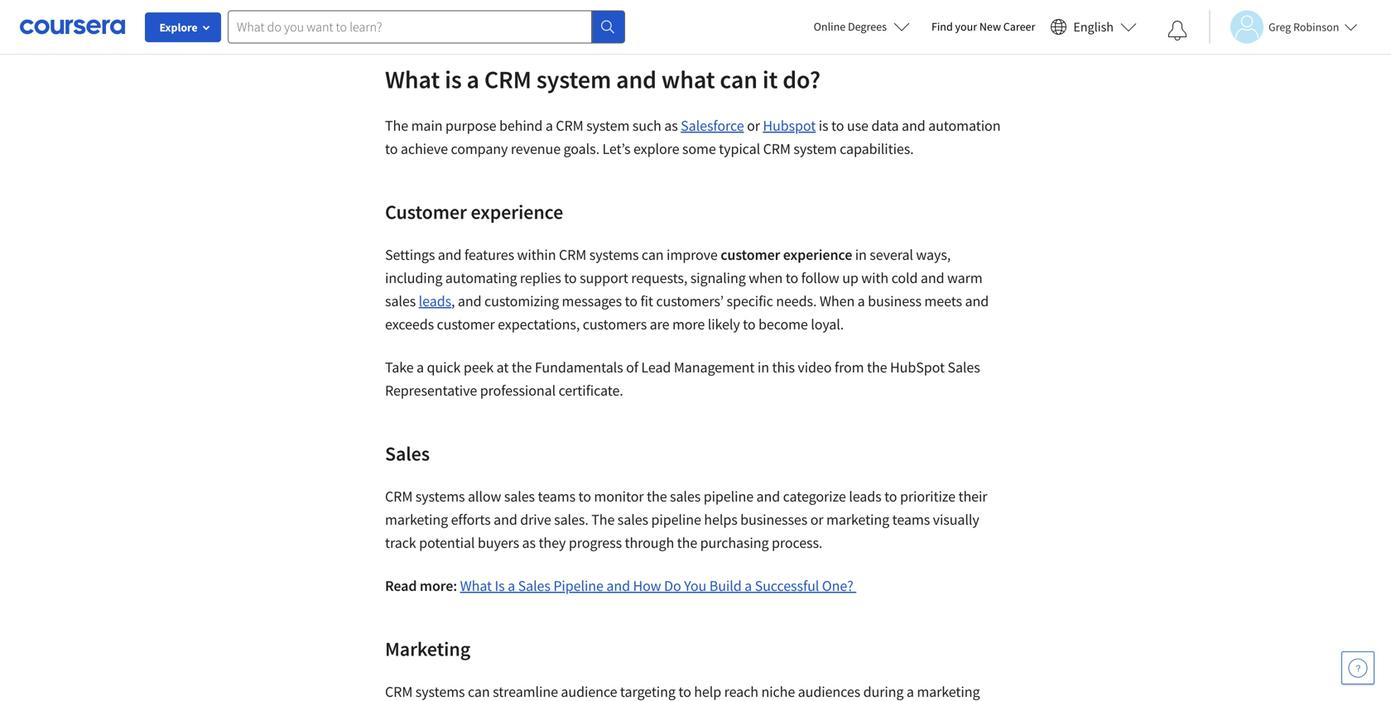 Task type: locate. For each thing, give the bounding box(es) containing it.
system inside 'is to use data and automation to achieve company revenue goals. let's explore some typical crm system capabilities.'
[[794, 140, 837, 158]]

pipeline up helps
[[704, 488, 754, 506]]

or down categorize
[[811, 511, 824, 529]]

1 horizontal spatial as
[[665, 116, 678, 135]]

can left it
[[720, 64, 758, 95]]

None search field
[[228, 10, 625, 43]]

and right data
[[902, 116, 926, 135]]

0 horizontal spatial in
[[758, 358, 770, 377]]

in
[[856, 246, 867, 264], [758, 358, 770, 377]]

customizing
[[485, 292, 559, 311]]

is inside 'is to use data and automation to achieve company revenue goals. let's explore some typical crm system capabilities.'
[[819, 116, 829, 135]]

the
[[512, 358, 532, 377], [867, 358, 888, 377], [647, 488, 667, 506], [677, 534, 698, 553]]

0 vertical spatial customer
[[721, 246, 781, 264]]

system down hubspot link
[[794, 140, 837, 158]]

a right take
[[417, 358, 424, 377]]

your
[[956, 19, 978, 34]]

customers
[[583, 315, 647, 334]]

what
[[662, 64, 715, 95]]

ways,
[[917, 246, 951, 264]]

1 vertical spatial in
[[758, 358, 770, 377]]

online degrees
[[814, 19, 887, 34]]

1 vertical spatial what
[[460, 577, 492, 596]]

explore
[[634, 140, 680, 158]]

a down up
[[858, 292, 865, 311]]

and left how
[[607, 577, 630, 596]]

track
[[385, 534, 416, 553]]

1 horizontal spatial or
[[811, 511, 824, 529]]

0 vertical spatial can
[[720, 64, 758, 95]]

english button
[[1044, 0, 1144, 54]]

system up the main purpose behind a crm system such as salesforce or hubspot
[[537, 64, 612, 95]]

experience up within
[[471, 200, 563, 225]]

hubspot
[[763, 116, 816, 135]]

to up sales. the at the bottom left
[[579, 488, 591, 506]]

customer down ,
[[437, 315, 495, 334]]

0 horizontal spatial customer
[[437, 315, 495, 334]]

as left they
[[522, 534, 536, 553]]

1 vertical spatial or
[[811, 511, 824, 529]]

1 vertical spatial teams
[[893, 511, 930, 529]]

build
[[710, 577, 742, 596]]

sales up drive
[[504, 488, 535, 506]]

messages
[[562, 292, 622, 311]]

in inside in several ways, including automating replies to support requests, signaling when to follow up with cold and warm sales
[[856, 246, 867, 264]]

and inside in several ways, including automating replies to support requests, signaling when to follow up with cold and warm sales
[[921, 269, 945, 287]]

prioritize
[[900, 488, 956, 506]]

what
[[385, 64, 440, 95], [460, 577, 492, 596]]

crm inside 'is to use data and automation to achieve company revenue goals. let's explore some typical crm system capabilities.'
[[763, 140, 791, 158]]

1 marketing from the left
[[385, 511, 448, 529]]

main
[[411, 116, 443, 135]]

1 vertical spatial is
[[819, 116, 829, 135]]

marketing down categorize
[[827, 511, 890, 529]]

0 horizontal spatial what
[[385, 64, 440, 95]]

what up main
[[385, 64, 440, 95]]

1 vertical spatial sales
[[385, 442, 430, 466]]

2 horizontal spatial sales
[[948, 358, 981, 377]]

, and customizing messages to fit customers' specific needs. when a business meets and exceeds customer expectations, customers are more likely to become loyal.
[[385, 292, 989, 334]]

what left is
[[460, 577, 492, 596]]

of
[[626, 358, 639, 377]]

when
[[749, 269, 783, 287]]

crm down hubspot
[[763, 140, 791, 158]]

professional
[[480, 381, 556, 400]]

systems up support on the top left
[[590, 246, 639, 264]]

leads link
[[419, 292, 452, 311]]

0 vertical spatial sales
[[948, 358, 981, 377]]

sales
[[385, 292, 416, 311], [504, 488, 535, 506], [670, 488, 701, 506], [618, 511, 649, 529]]

coursera image
[[20, 13, 125, 40]]

including
[[385, 269, 443, 287]]

as inside crm systems allow sales teams to monitor the sales pipeline and categorize leads to prioritize their marketing efforts and drive sales. the sales pipeline helps businesses or marketing teams visually track potential buyers as they progress through the purchasing process.
[[522, 534, 536, 553]]

through
[[625, 534, 674, 553]]

to down the
[[385, 140, 398, 158]]

hubspot link
[[763, 116, 816, 135]]

to left prioritize
[[885, 488, 898, 506]]

pipeline up through
[[652, 511, 702, 529]]

is left use
[[819, 116, 829, 135]]

online
[[814, 19, 846, 34]]

in up up
[[856, 246, 867, 264]]

0 vertical spatial teams
[[538, 488, 576, 506]]

do
[[664, 577, 681, 596]]

to right replies
[[564, 269, 577, 287]]

progress
[[569, 534, 622, 553]]

a up revenue
[[546, 116, 553, 135]]

1 horizontal spatial sales
[[518, 577, 551, 596]]

pipeline
[[554, 577, 604, 596]]

and up "buyers"
[[494, 511, 518, 529]]

automating
[[446, 269, 517, 287]]

system
[[537, 64, 612, 95], [587, 116, 630, 135], [794, 140, 837, 158]]

0 horizontal spatial or
[[747, 116, 760, 135]]

0 horizontal spatial systems
[[416, 488, 465, 506]]

0 vertical spatial systems
[[590, 246, 639, 264]]

0 vertical spatial experience
[[471, 200, 563, 225]]

help center image
[[1349, 659, 1369, 678]]

as
[[665, 116, 678, 135], [522, 534, 536, 553]]

1 vertical spatial customer
[[437, 315, 495, 334]]

1 horizontal spatial is
[[819, 116, 829, 135]]

the right from
[[867, 358, 888, 377]]

systems up efforts
[[416, 488, 465, 506]]

exceeds
[[385, 315, 434, 334]]

business
[[868, 292, 922, 311]]

1 vertical spatial experience
[[783, 246, 853, 264]]

english
[[1074, 19, 1114, 35]]

customers'
[[656, 292, 724, 311]]

1 vertical spatial leads
[[849, 488, 882, 506]]

in left "this"
[[758, 358, 770, 377]]

degrees
[[848, 19, 887, 34]]

more:
[[420, 577, 457, 596]]

as right such
[[665, 116, 678, 135]]

teams
[[538, 488, 576, 506], [893, 511, 930, 529]]

greg
[[1269, 19, 1292, 34]]

follow
[[802, 269, 840, 287]]

0 horizontal spatial experience
[[471, 200, 563, 225]]

visually
[[933, 511, 980, 529]]

0 vertical spatial or
[[747, 116, 760, 135]]

1 horizontal spatial marketing
[[827, 511, 890, 529]]

allow
[[468, 488, 501, 506]]

within
[[517, 246, 556, 264]]

meets
[[925, 292, 963, 311]]

is up purpose
[[445, 64, 462, 95]]

is
[[445, 64, 462, 95], [819, 116, 829, 135]]

drive
[[520, 511, 551, 529]]

greg robinson
[[1269, 19, 1340, 34]]

or up typical
[[747, 116, 760, 135]]

customer
[[385, 200, 467, 225]]

1 horizontal spatial in
[[856, 246, 867, 264]]

leads down the including
[[419, 292, 452, 311]]

1 vertical spatial systems
[[416, 488, 465, 506]]

crm systems allow sales teams to monitor the sales pipeline and categorize leads to prioritize their marketing efforts and drive sales. the sales pipeline helps businesses or marketing teams visually track potential buyers as they progress through the purchasing process.
[[385, 488, 988, 553]]

teams up drive
[[538, 488, 576, 506]]

teams down prioritize
[[893, 511, 930, 529]]

a up purpose
[[467, 64, 480, 95]]

1 vertical spatial pipeline
[[652, 511, 702, 529]]

new
[[980, 19, 1002, 34]]

0 horizontal spatial can
[[642, 246, 664, 264]]

crm up behind
[[484, 64, 532, 95]]

helps
[[704, 511, 738, 529]]

2 vertical spatial system
[[794, 140, 837, 158]]

crm up 'goals.'
[[556, 116, 584, 135]]

replies
[[520, 269, 561, 287]]

1 vertical spatial as
[[522, 534, 536, 553]]

crm up track
[[385, 488, 413, 506]]

from
[[835, 358, 864, 377]]

buyers
[[478, 534, 519, 553]]

achieve
[[401, 140, 448, 158]]

or inside crm systems allow sales teams to monitor the sales pipeline and categorize leads to prioritize their marketing efforts and drive sales. the sales pipeline helps businesses or marketing teams visually track potential buyers as they progress through the purchasing process.
[[811, 511, 824, 529]]

0 horizontal spatial marketing
[[385, 511, 448, 529]]

0 vertical spatial pipeline
[[704, 488, 754, 506]]

1 horizontal spatial experience
[[783, 246, 853, 264]]

or
[[747, 116, 760, 135], [811, 511, 824, 529]]

and inside 'is to use data and automation to achieve company revenue goals. let's explore some typical crm system capabilities.'
[[902, 116, 926, 135]]

1 horizontal spatial leads
[[849, 488, 882, 506]]

0 horizontal spatial leads
[[419, 292, 452, 311]]

a inside , and customizing messages to fit customers' specific needs. when a business meets and exceeds customer expectations, customers are more likely to become loyal.
[[858, 292, 865, 311]]

0 horizontal spatial as
[[522, 534, 536, 553]]

sales right is
[[518, 577, 551, 596]]

0 vertical spatial is
[[445, 64, 462, 95]]

0 vertical spatial system
[[537, 64, 612, 95]]

0 horizontal spatial is
[[445, 64, 462, 95]]

a
[[467, 64, 480, 95], [546, 116, 553, 135], [858, 292, 865, 311], [417, 358, 424, 377], [508, 577, 515, 596], [745, 577, 752, 596]]

the right at
[[512, 358, 532, 377]]

peek
[[464, 358, 494, 377]]

the right monitor
[[647, 488, 667, 506]]

marketing up track
[[385, 511, 448, 529]]

1 horizontal spatial can
[[720, 64, 758, 95]]

can
[[720, 64, 758, 95], [642, 246, 664, 264]]

0 vertical spatial as
[[665, 116, 678, 135]]

sales up the exceeds
[[385, 292, 416, 311]]

take a quick peek at the fundamentals of lead management in this video from the hubspot sales representative professional certificate.
[[385, 358, 981, 400]]

sales right hubspot
[[948, 358, 981, 377]]

and down ways,
[[921, 269, 945, 287]]

1 horizontal spatial what
[[460, 577, 492, 596]]

fit
[[641, 292, 654, 311]]

systems inside crm systems allow sales teams to monitor the sales pipeline and categorize leads to prioritize their marketing efforts and drive sales. the sales pipeline helps businesses or marketing teams visually track potential buyers as they progress through the purchasing process.
[[416, 488, 465, 506]]

customer inside , and customizing messages to fit customers' specific needs. when a business meets and exceeds customer expectations, customers are more likely to become loyal.
[[437, 315, 495, 334]]

successful
[[755, 577, 820, 596]]

goals.
[[564, 140, 600, 158]]

pipeline
[[704, 488, 754, 506], [652, 511, 702, 529]]

experience up follow
[[783, 246, 853, 264]]

sales down representative
[[385, 442, 430, 466]]

can up requests,
[[642, 246, 664, 264]]

customer up when
[[721, 246, 781, 264]]

leads right categorize
[[849, 488, 882, 506]]

and
[[616, 64, 657, 95], [902, 116, 926, 135], [438, 246, 462, 264], [921, 269, 945, 287], [458, 292, 482, 311], [965, 292, 989, 311], [757, 488, 780, 506], [494, 511, 518, 529], [607, 577, 630, 596]]

0 vertical spatial in
[[856, 246, 867, 264]]

system up let's
[[587, 116, 630, 135]]



Task type: describe. For each thing, give the bounding box(es) containing it.
in inside take a quick peek at the fundamentals of lead management in this video from the hubspot sales representative professional certificate.
[[758, 358, 770, 377]]

to down specific
[[743, 315, 756, 334]]

settings
[[385, 246, 435, 264]]

and up such
[[616, 64, 657, 95]]

at
[[497, 358, 509, 377]]

signaling
[[691, 269, 746, 287]]

the right through
[[677, 534, 698, 553]]

how
[[633, 577, 661, 596]]

representative
[[385, 381, 477, 400]]

sales down monitor
[[618, 511, 649, 529]]

robinson
[[1294, 19, 1340, 34]]

0 horizontal spatial sales
[[385, 442, 430, 466]]

leads inside crm systems allow sales teams to monitor the sales pipeline and categorize leads to prioritize their marketing efforts and drive sales. the sales pipeline helps businesses or marketing teams visually track potential buyers as they progress through the purchasing process.
[[849, 488, 882, 506]]

to left "fit"
[[625, 292, 638, 311]]

the main purpose behind a crm system such as salesforce or hubspot
[[385, 116, 816, 135]]

1 horizontal spatial customer
[[721, 246, 781, 264]]

the
[[385, 116, 408, 135]]

support
[[580, 269, 629, 287]]

their
[[959, 488, 988, 506]]

find your new career
[[932, 19, 1036, 34]]

certificate.
[[559, 381, 624, 400]]

sales up through
[[670, 488, 701, 506]]

warm
[[948, 269, 983, 287]]

1 vertical spatial system
[[587, 116, 630, 135]]

is to use data and automation to achieve company revenue goals. let's explore some typical crm system capabilities.
[[385, 116, 1001, 158]]

0 horizontal spatial pipeline
[[652, 511, 702, 529]]

process.
[[772, 534, 823, 553]]

capabilities.
[[840, 140, 914, 158]]

1 horizontal spatial teams
[[893, 511, 930, 529]]

revenue
[[511, 140, 561, 158]]

and up automating on the left top of the page
[[438, 246, 462, 264]]

with
[[862, 269, 889, 287]]

lead
[[642, 358, 671, 377]]

quick
[[427, 358, 461, 377]]

in several ways, including automating replies to support requests, signaling when to follow up with cold and warm sales
[[385, 246, 983, 311]]

let's
[[603, 140, 631, 158]]

2 vertical spatial sales
[[518, 577, 551, 596]]

sales inside in several ways, including automating replies to support requests, signaling when to follow up with cold and warm sales
[[385, 292, 416, 311]]

and down warm
[[965, 292, 989, 311]]

1 horizontal spatial pipeline
[[704, 488, 754, 506]]

needs. when
[[776, 292, 855, 311]]

use
[[847, 116, 869, 135]]

online degrees button
[[801, 8, 924, 45]]

0 vertical spatial what
[[385, 64, 440, 95]]

take
[[385, 358, 414, 377]]

up
[[843, 269, 859, 287]]

crm inside crm systems allow sales teams to monitor the sales pipeline and categorize leads to prioritize their marketing efforts and drive sales. the sales pipeline helps businesses or marketing teams visually track potential buyers as they progress through the purchasing process.
[[385, 488, 413, 506]]

to left use
[[832, 116, 844, 135]]

salesforce
[[681, 116, 744, 135]]

data
[[872, 116, 899, 135]]

find
[[932, 19, 953, 34]]

what is a sales pipeline and how do you build a successful one? link
[[460, 577, 857, 596]]

,
[[452, 292, 455, 311]]

behind
[[500, 116, 543, 135]]

they
[[539, 534, 566, 553]]

what is a crm system and what can it do?
[[385, 64, 826, 95]]

2 marketing from the left
[[827, 511, 890, 529]]

read more: what is a sales pipeline and how do you build a successful one?
[[385, 577, 857, 596]]

find your new career link
[[924, 17, 1044, 37]]

loyal.
[[811, 315, 844, 334]]

several
[[870, 246, 914, 264]]

settings and features within crm systems can improve customer experience
[[385, 246, 853, 264]]

explore button
[[145, 12, 221, 42]]

a inside take a quick peek at the fundamentals of lead management in this video from the hubspot sales representative professional certificate.
[[417, 358, 424, 377]]

hubspot
[[891, 358, 945, 377]]

purpose
[[446, 116, 497, 135]]

purchasing
[[701, 534, 769, 553]]

management
[[674, 358, 755, 377]]

a right build
[[745, 577, 752, 596]]

is
[[495, 577, 505, 596]]

automation
[[929, 116, 1001, 135]]

sales inside take a quick peek at the fundamentals of lead management in this video from the hubspot sales representative professional certificate.
[[948, 358, 981, 377]]

monitor
[[594, 488, 644, 506]]

improve
[[667, 246, 718, 264]]

1 horizontal spatial systems
[[590, 246, 639, 264]]

fundamentals
[[535, 358, 623, 377]]

cold
[[892, 269, 918, 287]]

it
[[763, 64, 778, 95]]

requests,
[[631, 269, 688, 287]]

such
[[633, 116, 662, 135]]

What do you want to learn? text field
[[228, 10, 592, 43]]

1 vertical spatial can
[[642, 246, 664, 264]]

video
[[798, 358, 832, 377]]

0 vertical spatial leads
[[419, 292, 452, 311]]

a right is
[[508, 577, 515, 596]]

and right ,
[[458, 292, 482, 311]]

features
[[465, 246, 514, 264]]

crm right within
[[559, 246, 587, 264]]

typical
[[719, 140, 761, 158]]

read
[[385, 577, 417, 596]]

do?
[[783, 64, 821, 95]]

sales. the
[[554, 511, 615, 529]]

likely
[[708, 315, 740, 334]]

greg robinson button
[[1209, 10, 1358, 43]]

career
[[1004, 19, 1036, 34]]

one?
[[822, 577, 854, 596]]

you
[[684, 577, 707, 596]]

to right when
[[786, 269, 799, 287]]

become
[[759, 315, 808, 334]]

expectations,
[[498, 315, 580, 334]]

and up businesses on the bottom right of the page
[[757, 488, 780, 506]]

0 horizontal spatial teams
[[538, 488, 576, 506]]

explore
[[159, 20, 198, 35]]

show notifications image
[[1168, 21, 1188, 41]]



Task type: vqa. For each thing, say whether or not it's contained in the screenshot.
the bottommost pipeline
yes



